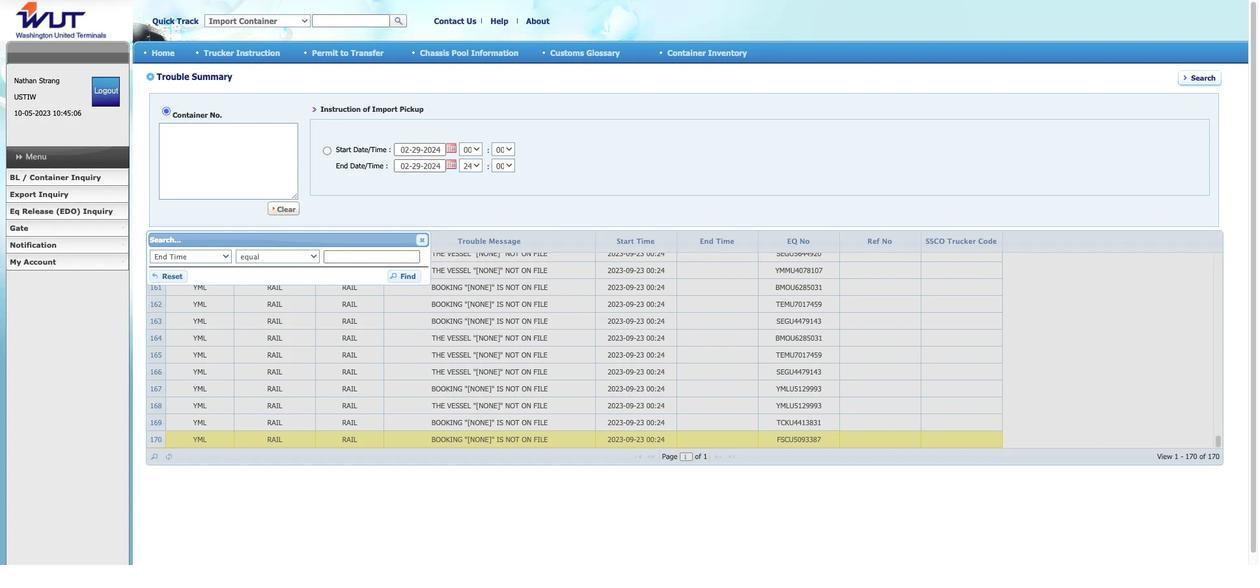 Task type: locate. For each thing, give the bounding box(es) containing it.
bl / container inquiry
[[10, 173, 101, 182]]

export
[[10, 190, 36, 199]]

my
[[10, 258, 21, 266]]

0 vertical spatial inquiry
[[71, 173, 101, 182]]

1 vertical spatial inquiry
[[39, 190, 68, 199]]

trucker
[[204, 48, 234, 57]]

inquiry up export inquiry link
[[71, 173, 101, 182]]

05-
[[25, 109, 35, 117]]

customs glossary
[[550, 48, 620, 57]]

quick track
[[152, 16, 199, 25]]

inquiry for container
[[71, 173, 101, 182]]

chassis
[[420, 48, 449, 57]]

container inventory
[[667, 48, 747, 57]]

None text field
[[312, 14, 390, 27]]

1 vertical spatial container
[[30, 173, 69, 182]]

container
[[667, 48, 706, 57], [30, 173, 69, 182]]

container left inventory
[[667, 48, 706, 57]]

help link
[[491, 16, 508, 25]]

(edo)
[[56, 207, 81, 216]]

instruction
[[236, 48, 280, 57]]

account
[[24, 258, 56, 266]]

inquiry
[[71, 173, 101, 182], [39, 190, 68, 199], [83, 207, 113, 216]]

eq release (edo) inquiry
[[10, 207, 113, 216]]

my account
[[10, 258, 56, 266]]

container up "export inquiry" at the top of page
[[30, 173, 69, 182]]

0 horizontal spatial container
[[30, 173, 69, 182]]

0 vertical spatial container
[[667, 48, 706, 57]]

ustiw
[[14, 92, 36, 101]]

permit to transfer
[[312, 48, 384, 57]]

glossary
[[586, 48, 620, 57]]

us
[[467, 16, 476, 25]]

customs
[[550, 48, 584, 57]]

release
[[22, 207, 53, 216]]

10:45:06
[[53, 109, 81, 117]]

inquiry right the (edo)
[[83, 207, 113, 216]]

2 vertical spatial inquiry
[[83, 207, 113, 216]]

contact us link
[[434, 16, 476, 25]]

login image
[[92, 77, 120, 107]]

quick
[[152, 16, 175, 25]]

export inquiry link
[[6, 186, 129, 203]]

gate
[[10, 224, 28, 232]]

transfer
[[351, 48, 384, 57]]

contact us
[[434, 16, 476, 25]]

inquiry down bl / container inquiry
[[39, 190, 68, 199]]

/
[[22, 173, 27, 182]]

track
[[177, 16, 199, 25]]

my account link
[[6, 254, 129, 271]]

pool
[[452, 48, 469, 57]]



Task type: describe. For each thing, give the bounding box(es) containing it.
2023
[[35, 109, 51, 117]]

trucker instruction
[[204, 48, 280, 57]]

notification link
[[6, 237, 129, 254]]

nathan
[[14, 76, 37, 85]]

about link
[[526, 16, 550, 25]]

information
[[471, 48, 519, 57]]

strang
[[39, 76, 60, 85]]

notification
[[10, 241, 57, 249]]

to
[[340, 48, 348, 57]]

10-05-2023 10:45:06
[[14, 109, 81, 117]]

chassis pool information
[[420, 48, 519, 57]]

gate link
[[6, 220, 129, 237]]

inventory
[[708, 48, 747, 57]]

container inside bl / container inquiry link
[[30, 173, 69, 182]]

bl
[[10, 173, 20, 182]]

help
[[491, 16, 508, 25]]

export inquiry
[[10, 190, 68, 199]]

1 horizontal spatial container
[[667, 48, 706, 57]]

bl / container inquiry link
[[6, 169, 129, 186]]

about
[[526, 16, 550, 25]]

10-
[[14, 109, 25, 117]]

permit
[[312, 48, 338, 57]]

home
[[152, 48, 175, 57]]

nathan strang
[[14, 76, 60, 85]]

contact
[[434, 16, 464, 25]]

eq release (edo) inquiry link
[[6, 203, 129, 220]]

eq
[[10, 207, 20, 216]]

inquiry for (edo)
[[83, 207, 113, 216]]



Task type: vqa. For each thing, say whether or not it's contained in the screenshot.
10:37:45
no



